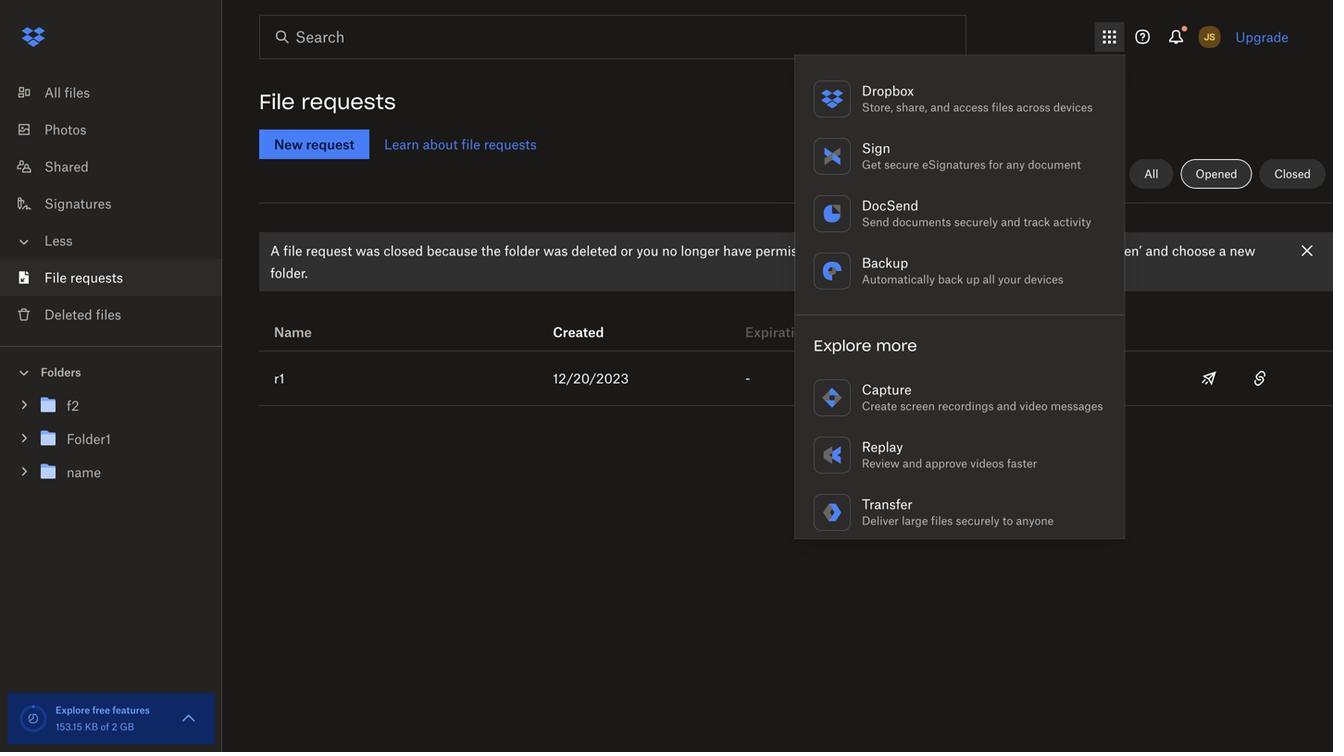 Task type: locate. For each thing, give the bounding box(es) containing it.
approve
[[925, 457, 967, 471]]

1 horizontal spatial was
[[544, 243, 568, 259]]

free
[[92, 705, 110, 717]]

cell
[[923, 352, 1051, 406], [1282, 352, 1333, 406]]

access
[[953, 100, 989, 114]]

column header
[[938, 299, 1012, 343], [1066, 299, 1140, 343]]

automatically
[[862, 273, 935, 287]]

0 vertical spatial to
[[827, 243, 839, 259]]

column header down up
[[938, 299, 1012, 343]]

1 vertical spatial file
[[44, 270, 67, 286]]

file right about
[[461, 137, 480, 152]]

recordings
[[938, 399, 994, 413]]

0 vertical spatial devices
[[1054, 100, 1093, 114]]

to inside a file request was closed because the folder was deleted or you no longer have permission to edit the request folder. to reopen it, click 'reopen' and choose a new folder.
[[827, 243, 839, 259]]

1 horizontal spatial to
[[1003, 514, 1013, 528]]

shared
[[44, 159, 89, 175]]

pro trial element
[[810, 321, 840, 343]]

2 horizontal spatial requests
[[484, 137, 537, 152]]

0 horizontal spatial cell
[[923, 352, 1051, 406]]

1 horizontal spatial file
[[259, 89, 295, 115]]

row containing r1
[[259, 352, 1333, 406]]

dropbox store, share, and access files across devices
[[862, 83, 1093, 114]]

requests inside list item
[[70, 270, 123, 286]]

file inside a file request was closed because the folder was deleted or you no longer have permission to edit the request folder. to reopen it, click 'reopen' and choose a new folder.
[[283, 243, 302, 259]]

1 horizontal spatial folder.
[[942, 243, 980, 259]]

1 was from the left
[[356, 243, 380, 259]]

about
[[423, 137, 458, 152]]

2 request from the left
[[893, 243, 939, 259]]

0 vertical spatial folder.
[[942, 243, 980, 259]]

1 row from the top
[[259, 292, 1333, 352]]

0 vertical spatial file
[[461, 137, 480, 152]]

row
[[259, 292, 1333, 352], [259, 352, 1333, 406]]

copy link image
[[1249, 368, 1271, 390]]

column header down 'reopen'
[[1066, 299, 1140, 343]]

0 vertical spatial file
[[259, 89, 295, 115]]

row down a file request was closed because the folder was deleted or you no longer have permission to edit the request folder. to reopen it, click 'reopen' and choose a new folder.
[[259, 292, 1333, 352]]

to left anyone
[[1003, 514, 1013, 528]]

0 horizontal spatial requests
[[70, 270, 123, 286]]

2 the from the left
[[869, 243, 889, 259]]

1 vertical spatial file requests
[[44, 270, 123, 286]]

0 horizontal spatial all
[[44, 85, 61, 100]]

0 horizontal spatial request
[[306, 243, 352, 259]]

1 horizontal spatial request
[[893, 243, 939, 259]]

explore up 153.15
[[56, 705, 90, 717]]

folder. left to
[[942, 243, 980, 259]]

r1
[[274, 371, 285, 387]]

requests right about
[[484, 137, 537, 152]]

0 horizontal spatial file
[[44, 270, 67, 286]]

all for all
[[1144, 167, 1159, 181]]

all files
[[44, 85, 90, 100]]

to
[[827, 243, 839, 259], [1003, 514, 1013, 528]]

was
[[356, 243, 380, 259], [544, 243, 568, 259]]

a file request was closed because the folder was deleted or you no longer have permission to edit the request folder. to reopen it, click 'reopen' and choose a new folder.
[[270, 243, 1256, 281]]

0 horizontal spatial column header
[[938, 299, 1012, 343]]

file requests up deleted files
[[44, 270, 123, 286]]

0 vertical spatial file requests
[[259, 89, 396, 115]]

request
[[306, 243, 352, 259], [893, 243, 939, 259]]

signatures
[[44, 196, 111, 212]]

requests
[[301, 89, 396, 115], [484, 137, 537, 152], [70, 270, 123, 286]]

file
[[259, 89, 295, 115], [44, 270, 67, 286]]

and
[[931, 100, 950, 114], [1001, 215, 1021, 229], [1146, 243, 1169, 259], [997, 399, 1017, 413], [903, 457, 922, 471]]

securely left anyone
[[956, 514, 1000, 528]]

no
[[662, 243, 677, 259]]

1 horizontal spatial cell
[[1282, 352, 1333, 406]]

transfer deliver large files securely to anyone
[[862, 497, 1054, 528]]

file requests list item
[[0, 259, 222, 296]]

less image
[[15, 233, 33, 251]]

requests up learn
[[301, 89, 396, 115]]

to left edit at the right
[[827, 243, 839, 259]]

securely inside "transfer deliver large files securely to anyone"
[[956, 514, 1000, 528]]

a file request was closed because the folder was deleted or you no longer have permission to edit the request folder. to reopen it, click 'reopen' and choose a new folder. alert
[[259, 232, 1333, 292]]

file requests up learn
[[259, 89, 396, 115]]

1 vertical spatial file
[[283, 243, 302, 259]]

replay review and approve videos faster
[[862, 439, 1037, 471]]

1 horizontal spatial the
[[869, 243, 889, 259]]

permission
[[755, 243, 823, 259]]

files right large
[[931, 514, 953, 528]]

replay
[[862, 439, 903, 455]]

1 vertical spatial folder.
[[270, 265, 308, 281]]

devices right across
[[1054, 100, 1093, 114]]

0 vertical spatial securely
[[954, 215, 998, 229]]

you
[[637, 243, 659, 259]]

table containing name
[[259, 292, 1333, 406]]

2 row from the top
[[259, 352, 1333, 406]]

request down documents
[[893, 243, 939, 259]]

explore inside explore free features 153.15 kb of 2 gb
[[56, 705, 90, 717]]

explore
[[814, 337, 872, 356], [56, 705, 90, 717]]

files
[[64, 85, 90, 100], [992, 100, 1014, 114], [96, 307, 121, 323], [931, 514, 953, 528]]

file
[[461, 137, 480, 152], [283, 243, 302, 259]]

0 vertical spatial all
[[44, 85, 61, 100]]

0 vertical spatial requests
[[301, 89, 396, 115]]

all
[[983, 273, 995, 287]]

list
[[0, 63, 222, 346]]

2
[[112, 722, 117, 733]]

group
[[0, 386, 222, 503]]

2 vertical spatial requests
[[70, 270, 123, 286]]

files left across
[[992, 100, 1014, 114]]

devices inside backup automatically back up all your devices
[[1024, 273, 1064, 287]]

all inside all files link
[[44, 85, 61, 100]]

2 cell from the left
[[1282, 352, 1333, 406]]

dropbox image
[[15, 19, 52, 56]]

a
[[1219, 243, 1226, 259]]

the right edit at the right
[[869, 243, 889, 259]]

0 horizontal spatial file requests
[[44, 270, 123, 286]]

photos link
[[15, 111, 222, 148]]

table
[[259, 292, 1333, 406]]

securely up to
[[954, 215, 998, 229]]

choose
[[1172, 243, 1216, 259]]

esignatures
[[922, 158, 986, 172]]

1 vertical spatial to
[[1003, 514, 1013, 528]]

explore for explore free features 153.15 kb of 2 gb
[[56, 705, 90, 717]]

file requests
[[259, 89, 396, 115], [44, 270, 123, 286]]

requests up deleted files
[[70, 270, 123, 286]]

1 vertical spatial all
[[1144, 167, 1159, 181]]

review
[[862, 457, 900, 471]]

all up photos at the top left of the page
[[44, 85, 61, 100]]

1 horizontal spatial explore
[[814, 337, 872, 356]]

1 horizontal spatial requests
[[301, 89, 396, 115]]

devices inside dropbox store, share, and access files across devices
[[1054, 100, 1093, 114]]

0 horizontal spatial explore
[[56, 705, 90, 717]]

1 vertical spatial devices
[[1024, 273, 1064, 287]]

dropbox
[[862, 83, 914, 99]]

video
[[1020, 399, 1048, 413]]

0 horizontal spatial was
[[356, 243, 380, 259]]

the left folder
[[481, 243, 501, 259]]

sign get secure esignatures for any document
[[862, 140, 1081, 172]]

0 vertical spatial explore
[[814, 337, 872, 356]]

securely
[[954, 215, 998, 229], [956, 514, 1000, 528]]

2 column header from the left
[[1066, 299, 1140, 343]]

longer
[[681, 243, 720, 259]]

and left 'video'
[[997, 399, 1017, 413]]

folders button
[[0, 358, 222, 386]]

devices
[[1054, 100, 1093, 114], [1024, 273, 1064, 287]]

all inside all button
[[1144, 167, 1159, 181]]

0 horizontal spatial to
[[827, 243, 839, 259]]

folder.
[[942, 243, 980, 259], [270, 265, 308, 281]]

features
[[112, 705, 150, 717]]

1 horizontal spatial column header
[[1066, 299, 1140, 343]]

explore inside menu
[[814, 337, 872, 356]]

sign
[[862, 140, 891, 156]]

folders
[[41, 366, 81, 380]]

send
[[862, 215, 889, 229]]

1 horizontal spatial file requests
[[259, 89, 396, 115]]

and left the track
[[1001, 215, 1021, 229]]

explore left the more
[[814, 337, 872, 356]]

and left choose
[[1146, 243, 1169, 259]]

learn about file requests link
[[384, 137, 537, 152]]

was left closed
[[356, 243, 380, 259]]

transfer
[[862, 497, 913, 512]]

was right folder
[[544, 243, 568, 259]]

a
[[270, 243, 280, 259]]

less
[[44, 233, 73, 249]]

all left opened
[[1144, 167, 1159, 181]]

folder. down the a
[[270, 265, 308, 281]]

and right review
[[903, 457, 922, 471]]

1 vertical spatial securely
[[956, 514, 1000, 528]]

devices down it,
[[1024, 273, 1064, 287]]

0 horizontal spatial file
[[283, 243, 302, 259]]

files inside dropbox store, share, and access files across devices
[[992, 100, 1014, 114]]

0 horizontal spatial the
[[481, 243, 501, 259]]

messages
[[1051, 399, 1103, 413]]

file right the a
[[283, 243, 302, 259]]

opened
[[1196, 167, 1237, 181]]

file inside list item
[[44, 270, 67, 286]]

1 horizontal spatial file
[[461, 137, 480, 152]]

1 horizontal spatial all
[[1144, 167, 1159, 181]]

file requests link
[[15, 259, 222, 296]]

and right share,
[[931, 100, 950, 114]]

-
[[745, 371, 750, 387]]

all button
[[1130, 159, 1173, 189]]

row down pro trial "element"
[[259, 352, 1333, 406]]

deleted
[[571, 243, 617, 259]]

1 vertical spatial explore
[[56, 705, 90, 717]]

request right the a
[[306, 243, 352, 259]]

deliver
[[862, 514, 899, 528]]



Task type: describe. For each thing, give the bounding box(es) containing it.
'reopen'
[[1094, 243, 1142, 259]]

photos
[[44, 122, 87, 137]]

docsend send documents securely and track activity
[[862, 198, 1091, 229]]

or
[[621, 243, 633, 259]]

document
[[1028, 158, 1081, 172]]

153.15
[[56, 722, 82, 733]]

explore free features 153.15 kb of 2 gb
[[56, 705, 150, 733]]

upgrade link
[[1236, 29, 1289, 45]]

of
[[101, 722, 109, 733]]

deleted files
[[44, 307, 121, 323]]

gb
[[120, 722, 134, 733]]

1 cell from the left
[[923, 352, 1051, 406]]

backup automatically back up all your devices
[[862, 255, 1064, 287]]

create
[[862, 399, 897, 413]]

and inside docsend send documents securely and track activity
[[1001, 215, 1021, 229]]

anyone
[[1016, 514, 1054, 528]]

screen
[[900, 399, 935, 413]]

file requests inside list item
[[44, 270, 123, 286]]

name
[[274, 325, 312, 340]]

closed button
[[1260, 159, 1326, 189]]

kb
[[85, 722, 98, 733]]

large
[[902, 514, 928, 528]]

capture
[[862, 382, 912, 398]]

your
[[998, 273, 1021, 287]]

0 horizontal spatial folder.
[[270, 265, 308, 281]]

files inside "transfer deliver large files securely to anyone"
[[931, 514, 953, 528]]

get
[[862, 158, 881, 172]]

upgrade
[[1236, 29, 1289, 45]]

click
[[1063, 243, 1091, 259]]

closed
[[1275, 167, 1311, 181]]

store,
[[862, 100, 893, 114]]

row containing name
[[259, 292, 1333, 352]]

explore for explore more
[[814, 337, 872, 356]]

track
[[1024, 215, 1050, 229]]

capture create screen recordings and video messages
[[862, 382, 1103, 413]]

and inside replay review and approve videos faster
[[903, 457, 922, 471]]

and inside "capture create screen recordings and video messages"
[[997, 399, 1017, 413]]

up
[[966, 273, 980, 287]]

all for all files
[[44, 85, 61, 100]]

deleted
[[44, 307, 92, 323]]

reopen
[[1002, 243, 1044, 259]]

securely inside docsend send documents securely and track activity
[[954, 215, 998, 229]]

to
[[983, 243, 998, 259]]

signatures link
[[15, 185, 222, 222]]

created button
[[553, 321, 604, 343]]

edit
[[842, 243, 866, 259]]

quota usage element
[[19, 705, 48, 734]]

shared link
[[15, 148, 222, 185]]

documents
[[893, 215, 951, 229]]

faster
[[1007, 457, 1037, 471]]

to inside "transfer deliver large files securely to anyone"
[[1003, 514, 1013, 528]]

and inside dropbox store, share, and access files across devices
[[931, 100, 950, 114]]

2 was from the left
[[544, 243, 568, 259]]

folder
[[504, 243, 540, 259]]

back
[[938, 273, 963, 287]]

videos
[[970, 457, 1004, 471]]

it,
[[1048, 243, 1059, 259]]

1 column header from the left
[[938, 299, 1012, 343]]

send email image
[[1198, 368, 1220, 390]]

learn about file requests
[[384, 137, 537, 152]]

activity
[[1053, 215, 1091, 229]]

1 the from the left
[[481, 243, 501, 259]]

docsend
[[862, 198, 919, 213]]

files down file requests list item
[[96, 307, 121, 323]]

1 vertical spatial requests
[[484, 137, 537, 152]]

backup
[[862, 255, 908, 271]]

explore more
[[814, 337, 917, 356]]

1 request from the left
[[306, 243, 352, 259]]

learn
[[384, 137, 419, 152]]

any
[[1006, 158, 1025, 172]]

all files link
[[15, 74, 222, 111]]

deleted files link
[[15, 296, 222, 333]]

across
[[1017, 100, 1051, 114]]

opened button
[[1181, 159, 1252, 189]]

closed
[[384, 243, 423, 259]]

because
[[427, 243, 478, 259]]

and inside a file request was closed because the folder was deleted or you no longer have permission to edit the request folder. to reopen it, click 'reopen' and choose a new folder.
[[1146, 243, 1169, 259]]

have
[[723, 243, 752, 259]]

12/20/2023
[[553, 371, 629, 387]]

share,
[[896, 100, 928, 114]]

explore more menu
[[795, 56, 1125, 753]]

list containing all files
[[0, 63, 222, 346]]

for
[[989, 158, 1003, 172]]

created
[[553, 325, 604, 340]]

new
[[1230, 243, 1256, 259]]

files up photos at the top left of the page
[[64, 85, 90, 100]]

secure
[[884, 158, 919, 172]]



Task type: vqa. For each thing, say whether or not it's contained in the screenshot.
Features
yes



